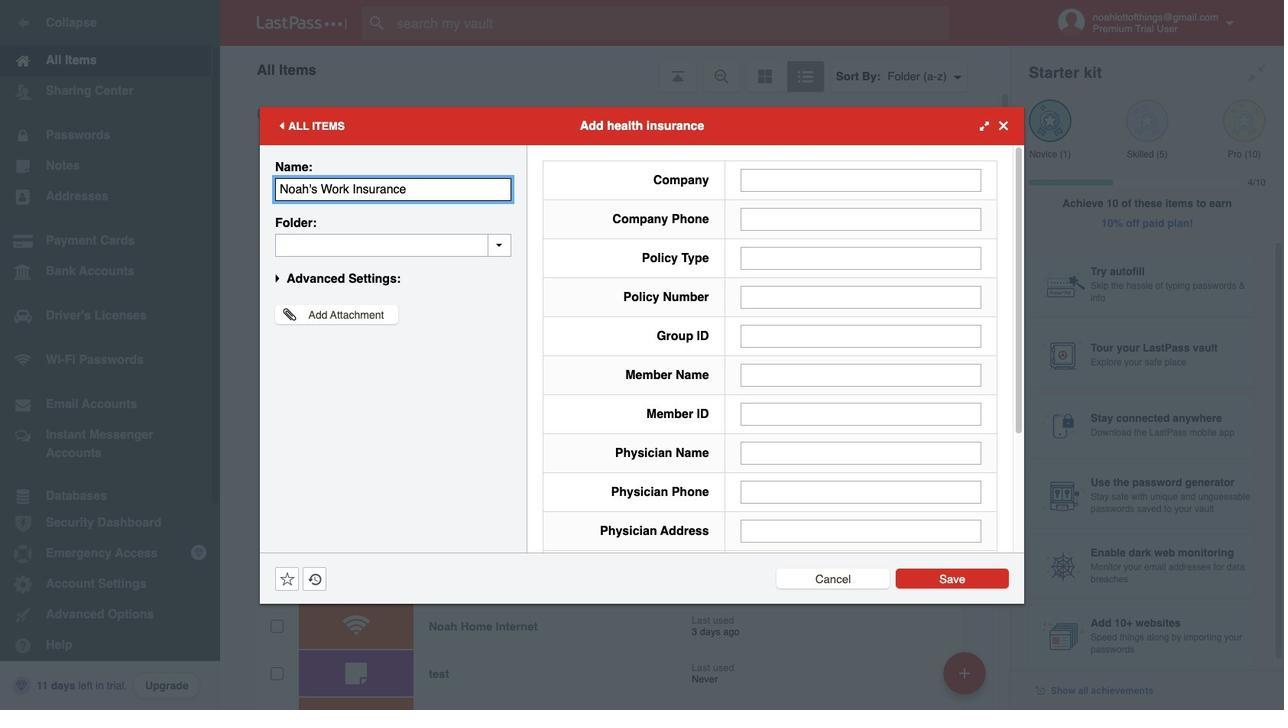 Task type: describe. For each thing, give the bounding box(es) containing it.
vault options navigation
[[220, 46, 1011, 92]]

new item image
[[960, 668, 970, 679]]

main navigation navigation
[[0, 0, 220, 710]]

lastpass image
[[257, 16, 347, 30]]



Task type: locate. For each thing, give the bounding box(es) containing it.
Search search field
[[362, 6, 973, 40]]

None text field
[[741, 169, 982, 192], [275, 178, 512, 201], [275, 234, 512, 257], [741, 286, 982, 309], [741, 325, 982, 348], [741, 403, 982, 426], [741, 481, 982, 504], [741, 169, 982, 192], [275, 178, 512, 201], [275, 234, 512, 257], [741, 286, 982, 309], [741, 325, 982, 348], [741, 403, 982, 426], [741, 481, 982, 504]]

dialog
[[260, 107, 1025, 701]]

search my vault text field
[[362, 6, 973, 40]]

new item navigation
[[938, 648, 996, 710]]

None text field
[[741, 208, 982, 231], [741, 247, 982, 270], [741, 364, 982, 387], [741, 442, 982, 465], [741, 520, 982, 543], [741, 208, 982, 231], [741, 247, 982, 270], [741, 364, 982, 387], [741, 442, 982, 465], [741, 520, 982, 543]]



Task type: vqa. For each thing, say whether or not it's contained in the screenshot.
password field
no



